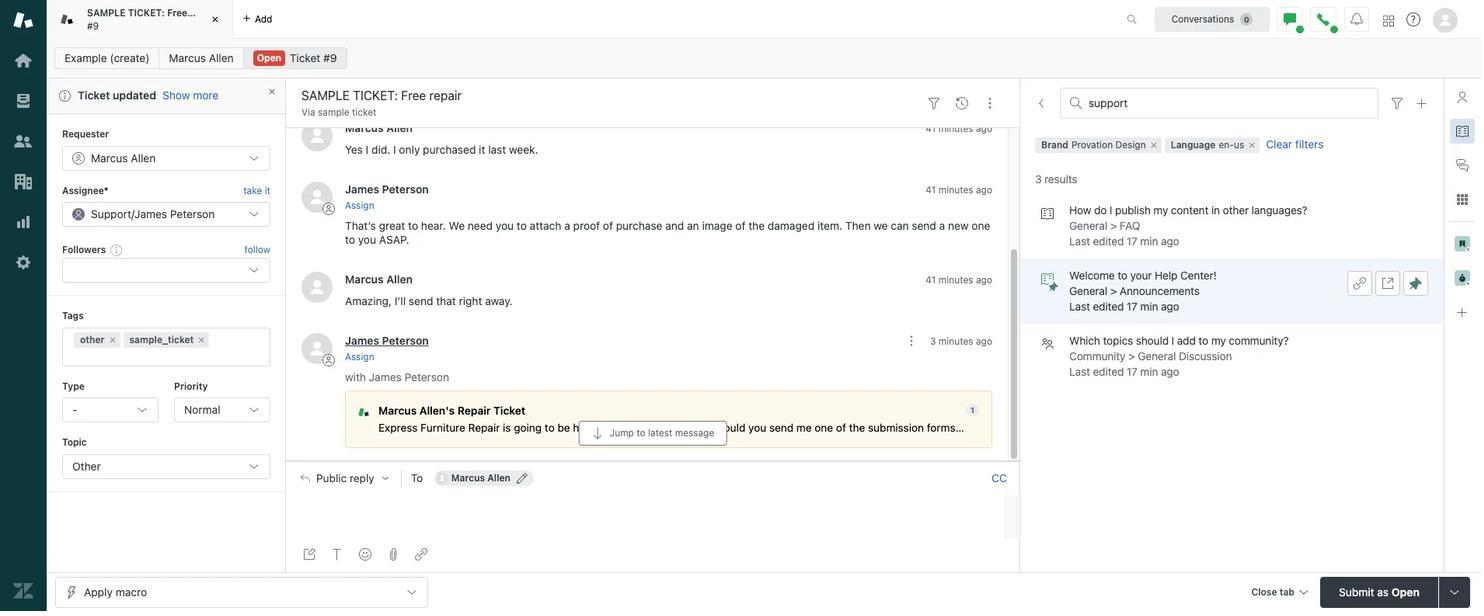 Task type: vqa. For each thing, say whether or not it's contained in the screenshot.
SIDE-
no



Task type: describe. For each thing, give the bounding box(es) containing it.
public reply button
[[287, 462, 401, 495]]

41 for week.
[[926, 123, 936, 134]]

create or request article image
[[1416, 97, 1428, 110]]

open inside secondary element
[[257, 52, 281, 64]]

going
[[514, 422, 542, 435]]

other
[[72, 460, 101, 473]]

0 horizontal spatial you
[[358, 233, 376, 246]]

a inside the marcus allen's repair ticket express furniture repair is going to be handling his armchair repair. could you send me one of the submission forms for a repair? i'm out of physical copies in the office
[[975, 422, 981, 435]]

last for ‭how do i publish my content in other languages?‬ ‭general‬ > ‭faq‬ last edited 17 min ago
[[1069, 235, 1090, 248]]

apply macro
[[84, 585, 147, 599]]

repair.
[[682, 422, 713, 435]]

james peterson assign for 41 minutes ago
[[345, 182, 429, 211]]

customers image
[[13, 131, 33, 152]]

info on adding followers image
[[111, 244, 123, 257]]

remove image for sample_ticket
[[197, 336, 206, 345]]

as
[[1377, 585, 1389, 599]]

0 horizontal spatial filter image
[[928, 97, 940, 109]]

james peterson assign for 3 minutes ago
[[345, 334, 429, 363]]

great
[[379, 219, 405, 232]]

my inside ‭how do i publish my content in other languages?‬ ‭general‬ > ‭faq‬ last edited 17 min ago
[[1153, 204, 1168, 217]]

ticket #9
[[290, 51, 337, 64]]

community
[[1069, 350, 1125, 363]]

filters
[[1295, 138, 1324, 151]]

asap.
[[379, 233, 409, 246]]

zendesk products image
[[1383, 15, 1394, 26]]

17 for i
[[1127, 235, 1137, 248]]

3 results
[[1035, 173, 1077, 186]]

last for ‭which topics should i add to my community?‬ community > general discussion last edited 17 min ago
[[1069, 365, 1090, 379]]

minutes for yes i did. i only purchased it last week.
[[938, 123, 973, 134]]

take it button
[[243, 183, 270, 199]]

close image
[[207, 12, 223, 27]]

peterson up allen's
[[405, 371, 449, 384]]

ago inside the ‭which topics should i add to my community?‬ community > general discussion last edited 17 min ago
[[1161, 365, 1179, 379]]

> inside '‭general‬ > ‭announcements‬ last edited 17 min ago'
[[1110, 285, 1117, 298]]

to inside the ‭which topics should i add to my community?‬ community > general discussion last edited 17 min ago
[[1199, 334, 1208, 348]]

sample ticket: free repair #9
[[87, 7, 217, 31]]

support
[[91, 208, 131, 221]]

1 vertical spatial other
[[80, 334, 105, 346]]

submit
[[1339, 585, 1374, 599]]

min for publish
[[1140, 235, 1158, 248]]

#9 inside secondary element
[[323, 51, 337, 64]]

0 horizontal spatial a
[[564, 219, 570, 232]]

content
[[1171, 204, 1209, 217]]

2 avatar image from the top
[[301, 182, 333, 213]]

hide composer image
[[646, 455, 659, 468]]

additional actions image for 41 minutes ago
[[901, 122, 913, 134]]

be
[[558, 422, 570, 435]]

time tracking image
[[1455, 270, 1470, 286]]

i inside ‭how do i publish my content in other languages?‬ ‭general‬ > ‭faq‬ last edited 17 min ago
[[1109, 204, 1112, 217]]

Public reply composer text field
[[294, 495, 1001, 527]]

41 minutes ago for week.
[[926, 123, 992, 134]]

support / james peterson
[[91, 208, 215, 221]]

normal
[[184, 403, 220, 417]]

conversations
[[1172, 13, 1234, 24]]

express
[[378, 422, 418, 435]]

1 avatar image from the top
[[301, 120, 333, 151]]

item.
[[817, 219, 842, 232]]

reporting image
[[13, 212, 33, 232]]

james right the with
[[369, 371, 402, 384]]

damaged
[[768, 219, 814, 232]]

marcus allen inside secondary element
[[169, 51, 234, 64]]

allen's
[[419, 405, 455, 417]]

james up the with
[[345, 334, 379, 347]]

assignee* element
[[62, 202, 270, 227]]

main element
[[0, 0, 47, 612]]

show more button
[[162, 89, 219, 103]]

3 41 from the top
[[926, 274, 936, 286]]

marcus inside requester element
[[91, 151, 128, 164]]

can
[[891, 219, 909, 232]]

4 minutes from the top
[[938, 336, 973, 347]]

zendesk image
[[13, 581, 33, 601]]

proof
[[573, 219, 600, 232]]

allen inside requester element
[[131, 151, 156, 164]]

take it
[[243, 185, 270, 196]]

ticket
[[352, 106, 376, 118]]

send inside that's great to hear. we need you to attach a proof of purchase and an image of the damaged item. then we can send a new one to you asap.
[[912, 219, 936, 232]]

‭how do i publish my content in other languages?‬ ‭general‬ > ‭faq‬ last edited 17 min ago
[[1069, 204, 1307, 248]]

do
[[1094, 204, 1107, 217]]

ticket for ticket updated show more
[[78, 89, 110, 102]]

languages?‬
[[1252, 204, 1307, 217]]

draft mode image
[[303, 549, 315, 561]]

topic
[[62, 437, 87, 449]]

design
[[1115, 139, 1146, 151]]

results
[[1044, 173, 1077, 186]]

peterson up great
[[382, 182, 429, 196]]

close tab
[[1251, 586, 1295, 598]]

marcus.allen@example.com image
[[436, 472, 448, 485]]

week.
[[509, 143, 538, 156]]

jump
[[610, 427, 634, 439]]

priority
[[174, 381, 208, 392]]

general
[[1138, 350, 1176, 363]]

‭which topics should i add to my community?‬ community > general discussion last edited 17 min ago
[[1069, 334, 1289, 379]]

0 horizontal spatial send
[[409, 294, 433, 308]]

normal button
[[174, 398, 270, 423]]

1 horizontal spatial a
[[939, 219, 945, 232]]

edited inside '‭general‬ > ‭announcements‬ last edited 17 min ago'
[[1093, 300, 1124, 313]]

provation
[[1072, 139, 1113, 151]]

ticket actions image
[[984, 97, 996, 109]]

then
[[845, 219, 871, 232]]

in inside ‭how do i publish my content in other languages?‬ ‭general‬ > ‭faq‬ last edited 17 min ago
[[1211, 204, 1220, 217]]

example
[[64, 51, 107, 64]]

reply
[[350, 472, 374, 485]]

close tab button
[[1244, 577, 1314, 610]]

to inside button
[[637, 427, 645, 439]]

i right the yes
[[366, 143, 369, 156]]

get help image
[[1406, 12, 1420, 26]]

marcus inside secondary element
[[169, 51, 206, 64]]

we
[[449, 219, 465, 232]]

james peterson link for 41 minutes ago
[[345, 182, 429, 196]]

41 for attach
[[926, 184, 936, 196]]

of right image
[[735, 219, 746, 232]]

assign for 41 minutes ago
[[345, 200, 374, 211]]

3 avatar image from the top
[[301, 272, 333, 303]]

to
[[411, 472, 423, 485]]

is
[[503, 422, 511, 435]]

unpin from ticket image
[[1410, 278, 1422, 290]]

help
[[1155, 269, 1177, 282]]

4 avatar image from the top
[[301, 333, 333, 364]]

sample
[[318, 106, 349, 118]]

assign button for 3
[[345, 351, 374, 365]]

clear
[[1266, 138, 1292, 151]]

‭general‬ > ‭announcements‬ last edited 17 min ago
[[1069, 285, 1200, 313]]

topics
[[1103, 334, 1133, 348]]

should
[[1136, 334, 1169, 348]]

marcus allen inside requester element
[[91, 151, 156, 164]]

ticket for ticket #9
[[290, 51, 320, 64]]

copy link to conversation image
[[1354, 278, 1366, 290]]

marcus allen down ticket
[[345, 121, 413, 134]]

macro
[[116, 585, 147, 599]]

marcus down ticket
[[345, 121, 384, 134]]

button displays agent's chat status as online. image
[[1284, 13, 1296, 25]]

that
[[436, 294, 456, 308]]

minutes for that's great to hear. we need you to attach a proof of purchase and an image of the damaged item. then we can send a new one to you asap.
[[938, 184, 973, 196]]

remove image for other
[[108, 336, 117, 345]]

‭welcome to your help center!‬
[[1069, 269, 1217, 282]]

Subject field
[[298, 86, 917, 105]]

sample
[[87, 7, 125, 19]]

41 minutes ago text field
[[926, 123, 992, 134]]

repair
[[190, 7, 217, 19]]

assignee*
[[62, 185, 108, 196]]

customer context image
[[1456, 91, 1469, 103]]

‭general‬ inside ‭how do i publish my content in other languages?‬ ‭general‬ > ‭faq‬ last edited 17 min ago
[[1069, 219, 1107, 233]]

physical
[[1071, 422, 1112, 435]]

james peterson link for 3 minutes ago
[[345, 334, 429, 347]]

it inside conversationlabel log
[[479, 143, 485, 156]]

updated
[[113, 89, 156, 102]]

minutes for amazing, i'll send that right away.
[[938, 274, 973, 286]]

last
[[488, 143, 506, 156]]

assign for 3 minutes ago
[[345, 351, 374, 363]]

other inside ‭how do i publish my content in other languages?‬ ‭general‬ > ‭faq‬ last edited 17 min ago
[[1223, 204, 1249, 217]]

did.
[[371, 143, 390, 156]]

1
[[970, 406, 974, 415]]

allen up only
[[386, 121, 413, 134]]

3 for 3 minutes ago
[[930, 336, 936, 347]]

example (create) button
[[54, 47, 160, 69]]

peterson inside assignee* element
[[170, 208, 215, 221]]

marcus allen right marcus.allen@example.com icon
[[451, 472, 510, 484]]

knowledge image
[[1456, 125, 1469, 138]]

language
[[1171, 139, 1216, 151]]

edit user image
[[517, 473, 528, 484]]

allen up i'll in the left of the page
[[386, 273, 413, 286]]

apply
[[84, 585, 113, 599]]

3 minutes ago text field
[[930, 336, 992, 347]]

latest
[[648, 427, 672, 439]]



Task type: locate. For each thing, give the bounding box(es) containing it.
‭how
[[1069, 204, 1091, 217]]

2 edited from the top
[[1093, 300, 1124, 313]]

back image
[[1035, 97, 1047, 110]]

you inside the marcus allen's repair ticket express furniture repair is going to be handling his armchair repair. could you send me one of the submission forms for a repair? i'm out of physical copies in the office
[[748, 422, 766, 435]]

requester
[[62, 128, 109, 140]]

out
[[1039, 422, 1055, 435]]

1 horizontal spatial open
[[1392, 585, 1420, 599]]

1 minutes from the top
[[938, 123, 973, 134]]

amazing,
[[345, 294, 392, 308]]

edited inside the ‭which topics should i add to my community?‬ community > general discussion last edited 17 min ago
[[1093, 365, 1124, 379]]

‭faq‬
[[1120, 219, 1140, 233]]

> inside the ‭which topics should i add to my community?‬ community > general discussion last edited 17 min ago
[[1128, 350, 1135, 363]]

0 horizontal spatial ticket
[[78, 89, 110, 102]]

views image
[[13, 91, 33, 111]]

1 vertical spatial marcus allen link
[[345, 121, 413, 134]]

41 minutes ago down new
[[926, 274, 992, 286]]

1 vertical spatial assign
[[345, 351, 374, 363]]

2 vertical spatial send
[[769, 422, 793, 435]]

2 41 minutes ago text field from the top
[[926, 274, 992, 286]]

close ticket collision notification image
[[267, 87, 277, 96]]

0 vertical spatial james peterson assign
[[345, 182, 429, 211]]

2 horizontal spatial remove image
[[1247, 141, 1257, 150]]

17
[[1127, 235, 1137, 248], [1127, 300, 1137, 313], [1127, 365, 1137, 379]]

2 vertical spatial ticket
[[493, 405, 525, 417]]

last down community on the bottom right
[[1069, 365, 1090, 379]]

1 vertical spatial additional actions image
[[905, 335, 918, 348]]

you
[[496, 219, 514, 232], [358, 233, 376, 246], [748, 422, 766, 435]]

0 vertical spatial my
[[1153, 204, 1168, 217]]

open in help center image
[[1382, 278, 1394, 290]]

minutes up new
[[938, 184, 973, 196]]

1 ‭general‬ from the top
[[1069, 219, 1107, 233]]

requester element
[[62, 146, 270, 171]]

1 horizontal spatial #9
[[323, 51, 337, 64]]

min for i
[[1140, 365, 1158, 379]]

0 vertical spatial last
[[1069, 235, 1090, 248]]

take
[[243, 185, 262, 196]]

1 vertical spatial in
[[1150, 422, 1159, 435]]

you right need
[[496, 219, 514, 232]]

repair up furniture
[[457, 405, 491, 417]]

3 for 3 results
[[1035, 173, 1042, 186]]

41 minutes ago for attach
[[926, 184, 992, 196]]

> down topics
[[1128, 350, 1135, 363]]

remove image
[[1149, 141, 1158, 150]]

1 41 minutes ago text field from the top
[[926, 184, 992, 196]]

0 horizontal spatial my
[[1153, 204, 1168, 217]]

office
[[1181, 422, 1209, 435]]

assign button up 'that's'
[[345, 199, 374, 213]]

1 james peterson link from the top
[[345, 182, 429, 196]]

1 vertical spatial send
[[409, 294, 433, 308]]

one inside that's great to hear. we need you to attach a proof of purchase and an image of the damaged item. then we can send a new one to you asap.
[[972, 219, 990, 232]]

assign up the with
[[345, 351, 374, 363]]

the inside that's great to hear. we need you to attach a proof of purchase and an image of the damaged item. then we can send a new one to you asap.
[[748, 219, 765, 232]]

in right the "copies"
[[1150, 422, 1159, 435]]

ticket inside the marcus allen's repair ticket express furniture repair is going to be handling his armchair repair. could you send me one of the submission forms for a repair? i'm out of physical copies in the office
[[493, 405, 525, 417]]

1 vertical spatial assign button
[[345, 351, 374, 365]]

james up 'that's'
[[345, 182, 379, 196]]

the left the office
[[1162, 422, 1178, 435]]

1 vertical spatial 17
[[1127, 300, 1137, 313]]

2 ‭general‬ from the top
[[1069, 285, 1107, 298]]

it
[[479, 143, 485, 156], [265, 185, 270, 196]]

41 minutes ago up new
[[926, 184, 992, 196]]

1 horizontal spatial my
[[1211, 334, 1226, 348]]

1 41 from the top
[[926, 123, 936, 134]]

41 minutes ago text field
[[926, 184, 992, 196], [926, 274, 992, 286]]

add right close icon
[[255, 13, 272, 24]]

away.
[[485, 294, 513, 308]]

3 minutes ago
[[930, 336, 992, 347]]

1 vertical spatial you
[[358, 233, 376, 246]]

0 vertical spatial james peterson link
[[345, 182, 429, 196]]

open right as
[[1392, 585, 1420, 599]]

additional actions image left 3 minutes ago text field
[[905, 335, 918, 348]]

apps image
[[1456, 193, 1469, 206]]

show
[[162, 89, 190, 102]]

2 horizontal spatial a
[[975, 422, 981, 435]]

to left attach
[[517, 219, 527, 232]]

1 horizontal spatial send
[[769, 422, 793, 435]]

1 assign from the top
[[345, 200, 374, 211]]

to left the hear.
[[408, 219, 418, 232]]

other down tags
[[80, 334, 105, 346]]

marcus up show more "button"
[[169, 51, 206, 64]]

min up ‭welcome to your help center!‬
[[1140, 235, 1158, 248]]

allen left edit user icon
[[487, 472, 510, 484]]

41 minutes ago text field for that's great to hear. we need you to attach a proof of purchase and an image of the damaged item. then we can send a new one to you asap.
[[926, 184, 992, 196]]

organizations image
[[13, 172, 33, 192]]

tabs tab list
[[47, 0, 1110, 39]]

tab
[[1280, 586, 1295, 598]]

you down 'that's'
[[358, 233, 376, 246]]

add inside add dropdown button
[[255, 13, 272, 24]]

james peterson link up with james peterson
[[345, 334, 429, 347]]

with
[[345, 371, 366, 384]]

> inside ‭how do i publish my content in other languages?‬ ‭general‬ > ‭faq‬ last edited 17 min ago
[[1110, 219, 1117, 233]]

1 james peterson assign from the top
[[345, 182, 429, 211]]

marcus allen up amazing,
[[345, 273, 413, 286]]

0 horizontal spatial the
[[748, 219, 765, 232]]

min inside the ‭which topics should i add to my community?‬ community > general discussion last edited 17 min ago
[[1140, 365, 1158, 379]]

2 horizontal spatial you
[[748, 422, 766, 435]]

edited down ‭welcome
[[1093, 300, 1124, 313]]

followers element
[[62, 258, 270, 283]]

min inside '‭general‬ > ‭announcements‬ last edited 17 min ago'
[[1140, 300, 1158, 313]]

a left proof
[[564, 219, 570, 232]]

us
[[1234, 139, 1244, 151]]

0 vertical spatial assign
[[345, 200, 374, 211]]

remove image right sample_ticket
[[197, 336, 206, 345]]

2 vertical spatial you
[[748, 422, 766, 435]]

2 minutes from the top
[[938, 184, 973, 196]]

of
[[603, 219, 613, 232], [735, 219, 746, 232], [836, 422, 846, 435], [1058, 422, 1068, 435]]

repair left is
[[468, 422, 500, 435]]

remove image left sample_ticket
[[108, 336, 117, 345]]

sample_ticket
[[129, 334, 194, 346]]

add attachment image
[[387, 549, 399, 561]]

peterson up with james peterson
[[382, 334, 429, 347]]

17 down "‭faq‬"
[[1127, 235, 1137, 248]]

2 james peterson link from the top
[[345, 334, 429, 347]]

1 horizontal spatial the
[[849, 422, 865, 435]]

1 vertical spatial last
[[1069, 300, 1090, 313]]

ago inside '‭general‬ > ‭announcements‬ last edited 17 min ago'
[[1161, 300, 1179, 313]]

other left the languages?‬
[[1223, 204, 1249, 217]]

cc
[[992, 472, 1007, 485]]

peterson
[[382, 182, 429, 196], [170, 208, 215, 221], [382, 334, 429, 347], [405, 371, 449, 384]]

0 vertical spatial ‭general‬
[[1069, 219, 1107, 233]]

1 horizontal spatial add
[[1177, 334, 1196, 348]]

events image
[[956, 97, 968, 109]]

allen inside secondary element
[[209, 51, 234, 64]]

repair?
[[984, 422, 1018, 435]]

17 down ‭announcements‬
[[1127, 300, 1137, 313]]

2 vertical spatial >
[[1128, 350, 1135, 363]]

min down general
[[1140, 365, 1158, 379]]

0 vertical spatial in
[[1211, 204, 1220, 217]]

to up discussion
[[1199, 334, 1208, 348]]

> left "‭faq‬"
[[1110, 219, 1117, 233]]

0 vertical spatial send
[[912, 219, 936, 232]]

to right his
[[637, 427, 645, 439]]

0 vertical spatial add
[[255, 13, 272, 24]]

41 minutes ago text field up new
[[926, 184, 992, 196]]

public
[[316, 472, 347, 485]]

zendesk support image
[[13, 10, 33, 30]]

it left last
[[479, 143, 485, 156]]

2 last from the top
[[1069, 300, 1090, 313]]

message
[[675, 427, 714, 439]]

filter image left events image
[[928, 97, 940, 109]]

the left damaged
[[748, 219, 765, 232]]

1 min from the top
[[1140, 235, 1158, 248]]

1 vertical spatial min
[[1140, 300, 1158, 313]]

min inside ‭how do i publish my content in other languages?‬ ‭general‬ > ‭faq‬ last edited 17 min ago
[[1140, 235, 1158, 248]]

0 vertical spatial repair
[[457, 405, 491, 417]]

-
[[72, 403, 77, 417]]

followers
[[62, 244, 106, 256]]

last inside ‭how do i publish my content in other languages?‬ ‭general‬ > ‭faq‬ last edited 17 min ago
[[1069, 235, 1090, 248]]

furniture
[[420, 422, 465, 435]]

last inside the ‭which topics should i add to my community?‬ community > general discussion last edited 17 min ago
[[1069, 365, 1090, 379]]

1 horizontal spatial one
[[972, 219, 990, 232]]

admin image
[[13, 253, 33, 273]]

1 vertical spatial 41 minutes ago
[[926, 184, 992, 196]]

41 minutes ago
[[926, 123, 992, 134], [926, 184, 992, 196], [926, 274, 992, 286]]

open
[[257, 52, 281, 64], [1392, 585, 1420, 599]]

ticket inside ticket updated show more
[[78, 89, 110, 102]]

2 james peterson assign from the top
[[345, 334, 429, 363]]

marcus allen link up amazing,
[[345, 273, 413, 286]]

‭general‬ down ‭how
[[1069, 219, 1107, 233]]

1 vertical spatial one
[[815, 422, 833, 435]]

2 vertical spatial 17
[[1127, 365, 1137, 379]]

my right the publish
[[1153, 204, 1168, 217]]

marcus allen link for amazing,
[[345, 273, 413, 286]]

en-
[[1219, 139, 1234, 151]]

to inside the marcus allen's repair ticket express furniture repair is going to be handling his armchair repair. could you send me one of the submission forms for a repair? i'm out of physical copies in the office
[[545, 422, 555, 435]]

last inside '‭general‬ > ‭announcements‬ last edited 17 min ago'
[[1069, 300, 1090, 313]]

1 horizontal spatial other
[[1223, 204, 1249, 217]]

1 17 from the top
[[1127, 235, 1137, 248]]

0 horizontal spatial in
[[1150, 422, 1159, 435]]

edited for topics
[[1093, 365, 1124, 379]]

additional actions image left 41 minutes ago text field
[[901, 122, 913, 134]]

2 min from the top
[[1140, 300, 1158, 313]]

via sample ticket
[[301, 106, 376, 118]]

close
[[1251, 586, 1277, 598]]

that's
[[345, 219, 376, 232]]

one inside the marcus allen's repair ticket express furniture repair is going to be handling his armchair repair. could you send me one of the submission forms for a repair? i'm out of physical copies in the office
[[815, 422, 833, 435]]

ticket inside secondary element
[[290, 51, 320, 64]]

jump to latest message button
[[579, 421, 727, 446]]

17 inside '‭general‬ > ‭announcements‬ last edited 17 min ago'
[[1127, 300, 1137, 313]]

purchased
[[423, 143, 476, 156]]

1 vertical spatial repair
[[468, 422, 500, 435]]

send right i'll in the left of the page
[[409, 294, 433, 308]]

hear.
[[421, 219, 446, 232]]

1 horizontal spatial ticket
[[290, 51, 320, 64]]

displays possible ticket submission types image
[[1448, 586, 1461, 599]]

1 edited from the top
[[1093, 235, 1124, 248]]

add button
[[233, 0, 282, 38]]

41 minutes ago text field for amazing, i'll send that right away.
[[926, 274, 992, 286]]

with james peterson
[[345, 371, 449, 384]]

0 horizontal spatial it
[[265, 185, 270, 196]]

3 17 from the top
[[1127, 365, 1137, 379]]

get started image
[[13, 51, 33, 71]]

1 vertical spatial add
[[1177, 334, 1196, 348]]

ticket down example at the left of page
[[78, 89, 110, 102]]

ticket up via on the left of page
[[290, 51, 320, 64]]

james inside assignee* element
[[134, 208, 167, 221]]

#9 inside "sample ticket: free repair #9"
[[87, 20, 99, 31]]

publish
[[1115, 204, 1151, 217]]

james peterson assign up with james peterson
[[345, 334, 429, 363]]

edited
[[1093, 235, 1124, 248], [1093, 300, 1124, 313], [1093, 365, 1124, 379]]

2 vertical spatial last
[[1069, 365, 1090, 379]]

community?‬
[[1229, 334, 1289, 348]]

bookmarks image
[[1455, 236, 1470, 252]]

1 vertical spatial open
[[1392, 585, 1420, 599]]

#9
[[87, 20, 99, 31], [323, 51, 337, 64]]

1 horizontal spatial remove image
[[197, 336, 206, 345]]

notifications image
[[1350, 13, 1363, 25]]

marcus allen link up more
[[159, 47, 244, 69]]

0 horizontal spatial one
[[815, 422, 833, 435]]

0 vertical spatial open
[[257, 52, 281, 64]]

of right proof
[[603, 219, 613, 232]]

handling
[[573, 422, 616, 435]]

we
[[874, 219, 888, 232]]

alert
[[47, 78, 286, 114]]

0 vertical spatial additional actions image
[[901, 122, 913, 134]]

None field
[[1089, 96, 1368, 110]]

last down ‭welcome
[[1069, 300, 1090, 313]]

submit as open
[[1339, 585, 1420, 599]]

2 41 from the top
[[926, 184, 936, 196]]

allen up support / james peterson
[[131, 151, 156, 164]]

marcus inside the marcus allen's repair ticket express furniture repair is going to be handling his armchair repair. could you send me one of the submission forms for a repair? i'm out of physical copies in the office
[[378, 405, 417, 417]]

41 minutes ago text field down new
[[926, 274, 992, 286]]

james peterson link up great
[[345, 182, 429, 196]]

add link (cmd k) image
[[415, 549, 427, 561]]

allen down close icon
[[209, 51, 234, 64]]

marcus allen link for yes
[[345, 121, 413, 134]]

center!‬
[[1180, 269, 1217, 282]]

1 vertical spatial 3
[[930, 336, 936, 347]]

41 minutes ago down events image
[[926, 123, 992, 134]]

0 vertical spatial marcus allen link
[[159, 47, 244, 69]]

0 vertical spatial >
[[1110, 219, 1117, 233]]

a left new
[[939, 219, 945, 232]]

marcus down requester
[[91, 151, 128, 164]]

amazing, i'll send that right away.
[[345, 294, 513, 308]]

in
[[1211, 204, 1220, 217], [1150, 422, 1159, 435]]

0 vertical spatial other
[[1223, 204, 1249, 217]]

1 vertical spatial 41 minutes ago text field
[[926, 274, 992, 286]]

in inside the marcus allen's repair ticket express furniture repair is going to be handling his armchair repair. could you send me one of the submission forms for a repair? i'm out of physical copies in the office
[[1150, 422, 1159, 435]]

marcus up amazing,
[[345, 273, 384, 286]]

0 vertical spatial edited
[[1093, 235, 1124, 248]]

remove image right us
[[1247, 141, 1257, 150]]

‭general‬ down ‭welcome
[[1069, 285, 1107, 298]]

17 inside the ‭which topics should i add to my community?‬ community > general discussion last edited 17 min ago
[[1127, 365, 1137, 379]]

avatar image
[[301, 120, 333, 151], [301, 182, 333, 213], [301, 272, 333, 303], [301, 333, 333, 364]]

0 horizontal spatial remove image
[[108, 336, 117, 345]]

you right the could at the bottom of the page
[[748, 422, 766, 435]]

to down 'that's'
[[345, 233, 355, 246]]

brand
[[1041, 139, 1068, 151]]

one right new
[[972, 219, 990, 232]]

filter image
[[928, 97, 940, 109], [1391, 97, 1403, 110]]

3 edited from the top
[[1093, 365, 1124, 379]]

new
[[948, 219, 969, 232]]

send
[[912, 219, 936, 232], [409, 294, 433, 308], [769, 422, 793, 435]]

an
[[687, 219, 699, 232]]

yes i did. i only purchased it last week.
[[345, 143, 538, 156]]

1 41 minutes ago from the top
[[926, 123, 992, 134]]

3 last from the top
[[1069, 365, 1090, 379]]

>
[[1110, 219, 1117, 233], [1110, 285, 1117, 298], [1128, 350, 1135, 363]]

2 horizontal spatial the
[[1162, 422, 1178, 435]]

conversationlabel log
[[286, 108, 1209, 461]]

insert emojis image
[[359, 549, 371, 561]]

0 vertical spatial one
[[972, 219, 990, 232]]

1 horizontal spatial 3
[[1035, 173, 1042, 186]]

i right the do
[[1109, 204, 1112, 217]]

2 vertical spatial marcus allen link
[[345, 273, 413, 286]]

add inside the ‭which topics should i add to my community?‬ community > general discussion last edited 17 min ago
[[1177, 334, 1196, 348]]

marcus allen link down ticket
[[345, 121, 413, 134]]

discussion
[[1179, 350, 1232, 363]]

‭general‬ inside '‭general‬ > ‭announcements‬ last edited 17 min ago'
[[1069, 285, 1107, 298]]

0 horizontal spatial 3
[[930, 336, 936, 347]]

‭general‬
[[1069, 219, 1107, 233], [1069, 285, 1107, 298]]

0 vertical spatial min
[[1140, 235, 1158, 248]]

last down ‭how
[[1069, 235, 1090, 248]]

1 vertical spatial edited
[[1093, 300, 1124, 313]]

it inside take it button
[[265, 185, 270, 196]]

yes
[[345, 143, 363, 156]]

it right take
[[265, 185, 270, 196]]

need
[[468, 219, 493, 232]]

1 horizontal spatial you
[[496, 219, 514, 232]]

james peterson assign up great
[[345, 182, 429, 211]]

edited inside ‭how do i publish my content in other languages?‬ ‭general‬ > ‭faq‬ last edited 17 min ago
[[1093, 235, 1124, 248]]

1 vertical spatial it
[[265, 185, 270, 196]]

purchase
[[616, 219, 662, 232]]

your
[[1130, 269, 1152, 282]]

ago inside ‭how do i publish my content in other languages?‬ ‭general‬ > ‭faq‬ last edited 17 min ago
[[1161, 235, 1179, 248]]

1 vertical spatial #9
[[323, 51, 337, 64]]

tab containing sample ticket: free repair
[[47, 0, 233, 39]]

(create)
[[110, 51, 150, 64]]

> down ‭welcome
[[1110, 285, 1117, 298]]

topic element
[[62, 454, 270, 479]]

alert containing ticket updated
[[47, 78, 286, 114]]

send inside the marcus allen's repair ticket express furniture repair is going to be handling his armchair repair. could you send me one of the submission forms for a repair? i'm out of physical copies in the office
[[769, 422, 793, 435]]

peterson right /
[[170, 208, 215, 221]]

ticket updated show more
[[78, 89, 219, 102]]

0 horizontal spatial add
[[255, 13, 272, 24]]

2 assign button from the top
[[345, 351, 374, 365]]

0 horizontal spatial other
[[80, 334, 105, 346]]

1 vertical spatial james peterson link
[[345, 334, 429, 347]]

2 17 from the top
[[1127, 300, 1137, 313]]

0 vertical spatial assign button
[[345, 199, 374, 213]]

a right for
[[975, 422, 981, 435]]

3 41 minutes ago from the top
[[926, 274, 992, 286]]

17 inside ‭how do i publish my content in other languages?‬ ‭general‬ > ‭faq‬ last edited 17 min ago
[[1127, 235, 1137, 248]]

2 assign from the top
[[345, 351, 374, 363]]

0 vertical spatial you
[[496, 219, 514, 232]]

my inside the ‭which topics should i add to my community?‬ community > general discussion last edited 17 min ago
[[1211, 334, 1226, 348]]

minutes down events image
[[938, 123, 973, 134]]

0 vertical spatial 41 minutes ago text field
[[926, 184, 992, 196]]

only
[[399, 143, 420, 156]]

‭welcome
[[1069, 269, 1115, 282]]

2 horizontal spatial ticket
[[493, 405, 525, 417]]

‭announcements‬
[[1120, 285, 1200, 298]]

secondary element
[[47, 43, 1481, 74]]

of right out
[[1058, 422, 1068, 435]]

format text image
[[331, 549, 343, 561]]

marcus allen link inside secondary element
[[159, 47, 244, 69]]

marcus right marcus.allen@example.com icon
[[451, 472, 485, 484]]

a
[[564, 219, 570, 232], [939, 219, 945, 232], [975, 422, 981, 435]]

2 horizontal spatial send
[[912, 219, 936, 232]]

the left submission
[[849, 422, 865, 435]]

to left your
[[1118, 269, 1127, 282]]

2 41 minutes ago from the top
[[926, 184, 992, 196]]

1 vertical spatial james peterson assign
[[345, 334, 429, 363]]

i right the should
[[1172, 334, 1174, 348]]

marcus allen's repair ticket express furniture repair is going to be handling his armchair repair. could you send me one of the submission forms for a repair? i'm out of physical copies in the office
[[378, 405, 1209, 435]]

1 assign button from the top
[[345, 199, 374, 213]]

41
[[926, 123, 936, 134], [926, 184, 936, 196], [926, 274, 936, 286]]

image
[[702, 219, 732, 232]]

last
[[1069, 235, 1090, 248], [1069, 300, 1090, 313], [1069, 365, 1090, 379]]

marcus allen down requester
[[91, 151, 156, 164]]

add up discussion
[[1177, 334, 1196, 348]]

1 vertical spatial >
[[1110, 285, 1117, 298]]

free
[[167, 7, 187, 19]]

0 vertical spatial #9
[[87, 20, 99, 31]]

assign button for 41
[[345, 199, 374, 213]]

tab
[[47, 0, 233, 39]]

0 vertical spatial 3
[[1035, 173, 1042, 186]]

17 down topics
[[1127, 365, 1137, 379]]

assign up 'that's'
[[345, 200, 374, 211]]

1 last from the top
[[1069, 235, 1090, 248]]

could
[[716, 422, 745, 435]]

james right support
[[134, 208, 167, 221]]

one right me
[[815, 422, 833, 435]]

17 for should
[[1127, 365, 1137, 379]]

open up the close ticket collision notification icon
[[257, 52, 281, 64]]

of right me
[[836, 422, 846, 435]]

edited for do
[[1093, 235, 1124, 248]]

follow button
[[244, 243, 270, 257]]

0 horizontal spatial open
[[257, 52, 281, 64]]

2 vertical spatial 41
[[926, 274, 936, 286]]

0 vertical spatial it
[[479, 143, 485, 156]]

i'm
[[1021, 422, 1036, 435]]

1 horizontal spatial in
[[1211, 204, 1220, 217]]

his
[[618, 422, 633, 435]]

#9 down sample at the left top of the page
[[87, 20, 99, 31]]

3 minutes from the top
[[938, 274, 973, 286]]

2 vertical spatial min
[[1140, 365, 1158, 379]]

additional actions image
[[901, 122, 913, 134], [905, 335, 918, 348]]

marcus up the express
[[378, 405, 417, 417]]

and
[[665, 219, 684, 232]]

i inside the ‭which topics should i add to my community?‬ community > general discussion last edited 17 min ago
[[1172, 334, 1174, 348]]

i right did.
[[393, 143, 396, 156]]

remove image
[[1247, 141, 1257, 150], [108, 336, 117, 345], [197, 336, 206, 345]]

0 vertical spatial 41
[[926, 123, 936, 134]]

0 vertical spatial 41 minutes ago
[[926, 123, 992, 134]]

3
[[1035, 173, 1042, 186], [930, 336, 936, 347]]

0 vertical spatial ticket
[[290, 51, 320, 64]]

1 horizontal spatial it
[[479, 143, 485, 156]]

1 vertical spatial my
[[1211, 334, 1226, 348]]

1 vertical spatial 41
[[926, 184, 936, 196]]

‭which
[[1069, 334, 1100, 348]]

3 min from the top
[[1140, 365, 1158, 379]]

1 horizontal spatial filter image
[[1391, 97, 1403, 110]]

i'll
[[395, 294, 406, 308]]

example (create)
[[64, 51, 150, 64]]

additional actions image for 3 minutes ago
[[905, 335, 918, 348]]

minutes down new
[[938, 274, 973, 286]]

in right content
[[1211, 204, 1220, 217]]

1 vertical spatial ‭general‬
[[1069, 285, 1107, 298]]

3 inside conversationlabel log
[[930, 336, 936, 347]]



